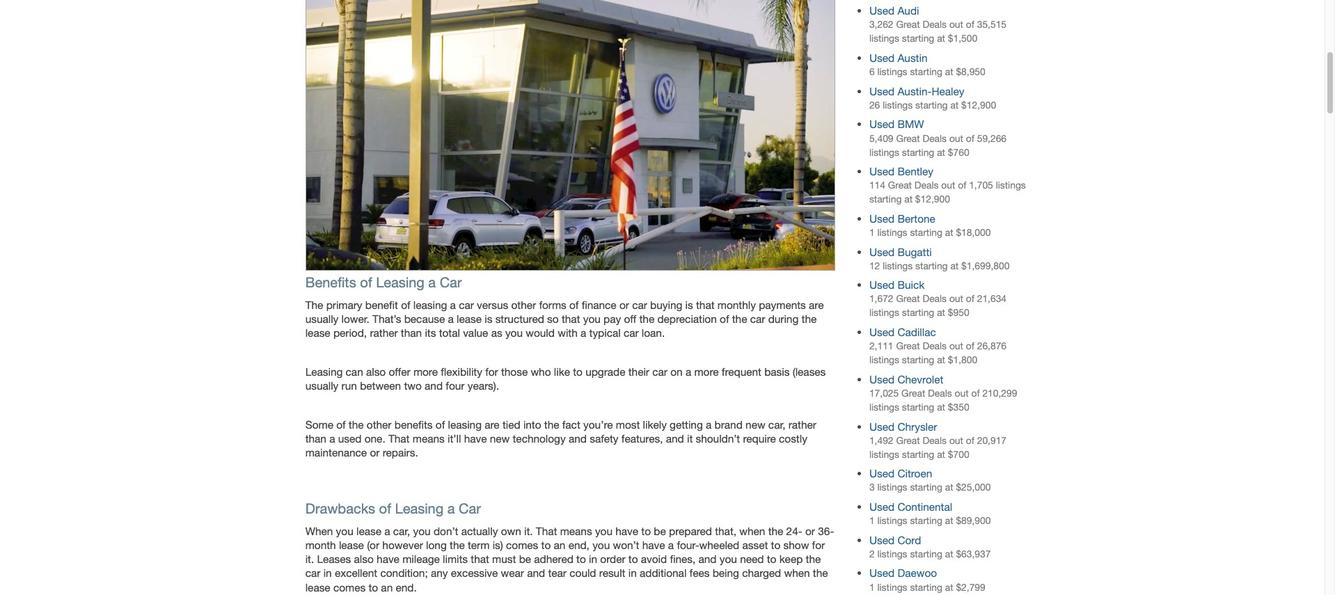 Task type: locate. For each thing, give the bounding box(es) containing it.
have up the won't
[[616, 525, 639, 538]]

out for buick
[[950, 294, 964, 305]]

leasing for drawbacks
[[395, 501, 444, 517]]

lease
[[457, 313, 482, 325], [306, 326, 331, 339], [357, 525, 382, 538], [339, 539, 364, 552], [306, 581, 331, 594]]

used for used buick
[[870, 279, 895, 291]]

deals for used bentley
[[915, 180, 939, 191]]

and
[[425, 380, 443, 392], [569, 433, 587, 445], [666, 433, 684, 445], [699, 553, 717, 566], [527, 567, 546, 580]]

deals inside 3,262 great deals out of 35,515 listings starting at
[[923, 19, 947, 30]]

cord
[[898, 534, 922, 547]]

deals for used bmw
[[923, 133, 947, 144]]

deals down bentley in the right of the page
[[915, 180, 939, 191]]

1 horizontal spatial $12,900
[[962, 99, 997, 111]]

used inside used cord 2 listings starting at $63,937
[[870, 534, 895, 547]]

deals for used audi
[[923, 19, 947, 30]]

0 vertical spatial comes
[[506, 539, 539, 552]]

1 horizontal spatial be
[[654, 525, 666, 538]]

1 vertical spatial new
[[490, 433, 510, 445]]

fact
[[563, 419, 581, 431]]

2 horizontal spatial or
[[806, 525, 816, 538]]

the down monthly
[[733, 313, 748, 325]]

3
[[870, 482, 875, 493]]

means up end,
[[560, 525, 592, 538]]

0 horizontal spatial are
[[485, 419, 500, 431]]

24-
[[787, 525, 803, 538]]

at left $25,000
[[946, 482, 954, 493]]

than inside some of the other benefits of leasing are tied into the fact you're most likely getting a brand new car, rather than a used one. that means it'll have new technology and safety features, and it shouldn't require costly maintenance or repairs.
[[306, 433, 327, 445]]

1 vertical spatial when
[[785, 567, 810, 580]]

11 used from the top
[[870, 420, 895, 433]]

own
[[501, 525, 522, 538]]

are inside the primary benefit of leasing a car versus other forms of finance or car buying is that monthly payments are usually lower. that's because a lease is structured so that you pay off the depreciation of the car during the lease period, rather than its total value as you would with a typical car loan.
[[809, 299, 824, 311]]

car, inside when you lease a car, you don't actually own it. that means you have to be prepared that, when the 24- or 36- month lease (or however long the term is) comes to an end, you won't have a four-wheeled asset to show for it. leases also have mileage limits that must be adhered to in order to avoid fines, and you need to keep the car in excellent condition; any excessive wear and tear could result in additional fees being charged when the lease comes to an end.
[[393, 525, 410, 538]]

the up limits
[[450, 539, 465, 552]]

used for used bmw
[[870, 118, 895, 131]]

starting inside used bertone 1 listings starting at $18,000
[[911, 227, 943, 238]]

1 vertical spatial leasing
[[448, 419, 482, 431]]

15 used from the top
[[870, 567, 895, 580]]

used down 114
[[870, 212, 895, 225]]

0 vertical spatial rather
[[370, 326, 398, 339]]

5 used from the top
[[870, 165, 895, 178]]

would
[[526, 326, 555, 339]]

is down versus
[[485, 313, 493, 325]]

1 vertical spatial usually
[[306, 380, 339, 392]]

deals down "buick"
[[923, 294, 947, 305]]

1 horizontal spatial or
[[620, 299, 630, 311]]

$12,900
[[962, 99, 997, 111], [916, 194, 951, 205]]

great inside 1,492 great deals out of 20,917 listings starting at
[[897, 435, 920, 446]]

0 horizontal spatial it.
[[306, 553, 314, 566]]

leasing inside leasing can also offer more flexibility for those who like to upgrade their car on a more frequent basis (leases usually run between two and four years).
[[306, 366, 343, 378]]

1 horizontal spatial other
[[512, 299, 536, 311]]

used for used cord 2 listings starting at $63,937
[[870, 534, 895, 547]]

other up one.
[[367, 419, 392, 431]]

36-
[[819, 525, 835, 538]]

10 used from the top
[[870, 373, 895, 386]]

$2,799
[[957, 582, 986, 593]]

1 vertical spatial leasing
[[306, 366, 343, 378]]

benefit
[[366, 299, 398, 311]]

used for used chevrolet
[[870, 373, 895, 386]]

deals down chrysler
[[923, 435, 947, 446]]

2 usually from the top
[[306, 380, 339, 392]]

listings inside the 17,025 great deals out of 210,299 listings starting at
[[870, 402, 900, 413]]

used up 5,409
[[870, 118, 895, 131]]

shouldn't
[[696, 433, 741, 445]]

starting down austin
[[911, 66, 943, 77]]

0 horizontal spatial more
[[414, 366, 438, 378]]

used austin-healey 26 listings starting at $12,900
[[870, 85, 997, 111]]

lease left (or
[[339, 539, 364, 552]]

$12,900 inside used austin-healey 26 listings starting at $12,900
[[962, 99, 997, 111]]

that inside when you lease a car, you don't actually own it. that means you have to be prepared that, when the 24- or 36- month lease (or however long the term is) comes to an end, you won't have a four-wheeled asset to show for it. leases also have mileage limits that must be adhered to in order to avoid fines, and you need to keep the car in excellent condition; any excessive wear and tear could result in additional fees being charged when the lease comes to an end.
[[536, 525, 557, 538]]

out inside 114 great deals out of 1,705 listings starting at
[[942, 180, 956, 191]]

at left $89,900
[[946, 515, 954, 527]]

0 horizontal spatial means
[[413, 433, 445, 445]]

that up repairs.
[[389, 433, 410, 445]]

usually inside leasing can also offer more flexibility for those who like to upgrade their car on a more frequent basis (leases usually run between two and four years).
[[306, 380, 339, 392]]

also
[[366, 366, 386, 378], [354, 553, 374, 566]]

1 vertical spatial for
[[813, 539, 825, 552]]

drawbacks
[[306, 501, 375, 517]]

that down the term
[[471, 553, 490, 566]]

than down some
[[306, 433, 327, 445]]

1 vertical spatial that
[[536, 525, 557, 538]]

at inside used austin-healey 26 listings starting at $12,900
[[951, 99, 959, 111]]

0 vertical spatial car,
[[769, 419, 786, 431]]

that inside when you lease a car, you don't actually own it. that means you have to be prepared that, when the 24- or 36- month lease (or however long the term is) comes to an end, you won't have a four-wheeled asset to show for it. leases also have mileage limits that must be adhered to in order to avoid fines, and you need to keep the car in excellent condition; any excessive wear and tear could result in additional fees being charged when the lease comes to an end.
[[471, 553, 490, 566]]

$1,800
[[949, 355, 978, 366]]

used inside used austin 6 listings starting at $8,950
[[870, 52, 895, 64]]

used bugatti link
[[870, 246, 932, 258]]

12
[[870, 260, 881, 271]]

0 vertical spatial leasing
[[376, 274, 425, 290]]

used inside used continental 1 listings starting at $89,900
[[870, 501, 895, 513]]

at left $1,699,800
[[951, 260, 959, 271]]

at down healey
[[951, 99, 959, 111]]

1 vertical spatial be
[[519, 553, 531, 566]]

listings up used bmw
[[883, 99, 913, 111]]

starting inside 114 great deals out of 1,705 listings starting at
[[870, 194, 902, 205]]

listings up used cord link
[[878, 515, 908, 527]]

listings inside 1,672 great deals out of 21,634 listings starting at
[[870, 307, 900, 319]]

8 used from the top
[[870, 279, 895, 291]]

starting down 114
[[870, 194, 902, 205]]

used up 2
[[870, 534, 895, 547]]

1 horizontal spatial comes
[[506, 539, 539, 552]]

technology
[[513, 433, 566, 445]]

1 inside used continental 1 listings starting at $89,900
[[870, 515, 875, 527]]

listings inside 1,492 great deals out of 20,917 listings starting at
[[870, 449, 900, 460]]

car, up however
[[393, 525, 410, 538]]

starting down the citroen
[[911, 482, 943, 493]]

won't
[[613, 539, 640, 552]]

listings right 1,705
[[996, 180, 1027, 191]]

that
[[389, 433, 410, 445], [536, 525, 557, 538]]

1 vertical spatial car
[[459, 501, 481, 517]]

2 vertical spatial or
[[806, 525, 816, 538]]

starting inside used bugatti 12 listings starting at $1,699,800
[[916, 260, 948, 271]]

an up adhered
[[554, 539, 566, 552]]

usually inside the primary benefit of leasing a car versus other forms of finance or car buying is that monthly payments are usually lower. that's because a lease is structured so that you pay off the depreciation of the car during the lease period, rather than its total value as you would with a typical car loan.
[[306, 313, 339, 325]]

0 horizontal spatial car,
[[393, 525, 410, 538]]

listings down 17,025
[[870, 402, 900, 413]]

0 horizontal spatial that
[[389, 433, 410, 445]]

to left show
[[771, 539, 781, 552]]

1 horizontal spatial rather
[[789, 419, 817, 431]]

$950
[[949, 307, 970, 319]]

deals inside 5,409 great deals out of 59,266 listings starting at
[[923, 133, 947, 144]]

starting down bugatti
[[916, 260, 948, 271]]

9 used from the top
[[870, 326, 895, 339]]

1 horizontal spatial car,
[[769, 419, 786, 431]]

when you lease a car, you don't actually own it. that means you have to be prepared that, when the 24- or 36- month lease (or however long the term is) comes to an end, you won't have a four-wheeled asset to show for it. leases also have mileage limits that must be adhered to in order to avoid fines, and you need to keep the car in excellent condition; any excessive wear and tear could result in additional fees being charged when the lease comes to an end.
[[306, 525, 835, 594]]

1 horizontal spatial are
[[809, 299, 824, 311]]

listings inside used austin-healey 26 listings starting at $12,900
[[883, 99, 913, 111]]

used inside used citroen 3 listings starting at $25,000
[[870, 468, 895, 480]]

great down audi
[[897, 19, 920, 30]]

1 1 from the top
[[870, 227, 875, 238]]

0 horizontal spatial rather
[[370, 326, 398, 339]]

0 vertical spatial that
[[389, 433, 410, 445]]

for up years). on the left of page
[[486, 366, 498, 378]]

used continental 1 listings starting at $89,900
[[870, 501, 991, 527]]

1 vertical spatial that
[[562, 313, 581, 325]]

1 vertical spatial means
[[560, 525, 592, 538]]

listings inside used continental 1 listings starting at $89,900
[[878, 515, 908, 527]]

comes
[[506, 539, 539, 552], [334, 581, 366, 594]]

14 used from the top
[[870, 534, 895, 547]]

20,917
[[978, 435, 1007, 446]]

used inside used bugatti 12 listings starting at $1,699,800
[[870, 246, 895, 258]]

out inside 3,262 great deals out of 35,515 listings starting at
[[950, 19, 964, 30]]

value
[[463, 326, 489, 339]]

1 vertical spatial it.
[[306, 553, 314, 566]]

great inside 5,409 great deals out of 59,266 listings starting at
[[897, 133, 920, 144]]

car
[[459, 299, 474, 311], [633, 299, 648, 311], [751, 313, 766, 325], [624, 326, 639, 339], [653, 366, 668, 378], [306, 567, 321, 580]]

used chrysler link
[[870, 420, 938, 433]]

can
[[346, 366, 363, 378]]

more up two
[[414, 366, 438, 378]]

used for used bugatti 12 listings starting at $1,699,800
[[870, 246, 895, 258]]

2 used from the top
[[870, 52, 895, 64]]

starting down continental
[[911, 515, 943, 527]]

deals for used chrysler
[[923, 435, 947, 446]]

13 used from the top
[[870, 501, 895, 513]]

other
[[512, 299, 536, 311], [367, 419, 392, 431]]

1 vertical spatial an
[[381, 581, 393, 594]]

0 vertical spatial means
[[413, 433, 445, 445]]

car inside when you lease a car, you don't actually own it. that means you have to be prepared that, when the 24- or 36- month lease (or however long the term is) comes to an end, you won't have a four-wheeled asset to show for it. leases also have mileage limits that must be adhered to in order to avoid fines, and you need to keep the car in excellent condition; any excessive wear and tear could result in additional fees being charged when the lease comes to an end.
[[306, 567, 321, 580]]

1 horizontal spatial leasing
[[448, 419, 482, 431]]

more
[[414, 366, 438, 378], [695, 366, 719, 378]]

1 horizontal spatial new
[[746, 419, 766, 431]]

of inside 1,492 great deals out of 20,917 listings starting at
[[967, 435, 975, 446]]

an left 'end.'
[[381, 581, 393, 594]]

a
[[429, 274, 436, 290], [450, 299, 456, 311], [448, 313, 454, 325], [581, 326, 587, 339], [686, 366, 692, 378], [706, 419, 712, 431], [330, 433, 335, 445], [448, 501, 455, 517], [385, 525, 390, 538], [669, 539, 674, 552]]

1 inside used daewoo 1 listings starting at $2,799
[[870, 582, 875, 593]]

0 horizontal spatial an
[[381, 581, 393, 594]]

tied
[[503, 419, 521, 431]]

1 horizontal spatial is
[[686, 299, 694, 311]]

listings down 3,262
[[870, 33, 900, 44]]

used daewoo 1 listings starting at $2,799
[[870, 567, 986, 593]]

buying
[[651, 299, 683, 311]]

4 used from the top
[[870, 118, 895, 131]]

most
[[616, 419, 640, 431]]

for inside when you lease a car, you don't actually own it. that means you have to be prepared that, when the 24- or 36- month lease (or however long the term is) comes to an end, you won't have a four-wheeled asset to show for it. leases also have mileage limits that must be adhered to in order to avoid fines, and you need to keep the car in excellent condition; any excessive wear and tear could result in additional fees being charged when the lease comes to an end.
[[813, 539, 825, 552]]

however
[[383, 539, 423, 552]]

rather up costly
[[789, 419, 817, 431]]

of up used
[[337, 419, 346, 431]]

in up could
[[589, 553, 598, 566]]

1,672
[[870, 294, 894, 305]]

0 horizontal spatial leasing
[[414, 299, 447, 311]]

used up 12
[[870, 246, 895, 258]]

1 used from the top
[[870, 4, 895, 17]]

0 horizontal spatial than
[[306, 433, 327, 445]]

at left $2,799
[[946, 582, 954, 593]]

at inside 1,672 great deals out of 21,634 listings starting at
[[938, 307, 946, 319]]

1,705
[[970, 180, 994, 191]]

2 vertical spatial that
[[471, 553, 490, 566]]

1 horizontal spatial than
[[401, 326, 422, 339]]

bertone
[[898, 212, 936, 225]]

leasing for benefits
[[376, 274, 425, 290]]

other inside the primary benefit of leasing a car versus other forms of finance or car buying is that monthly payments are usually lower. that's because a lease is structured so that you pay off the depreciation of the car during the lease period, rather than its total value as you would with a typical car loan.
[[512, 299, 536, 311]]

used inside used daewoo 1 listings starting at $2,799
[[870, 567, 895, 580]]

rather down that's in the bottom left of the page
[[370, 326, 398, 339]]

used
[[338, 433, 362, 445]]

0 vertical spatial for
[[486, 366, 498, 378]]

it. down month
[[306, 553, 314, 566]]

0 vertical spatial 1
[[870, 227, 875, 238]]

out inside the 17,025 great deals out of 210,299 listings starting at
[[955, 388, 969, 399]]

avoid
[[641, 553, 667, 566]]

deals down 'bmw'
[[923, 133, 947, 144]]

0 horizontal spatial or
[[370, 447, 380, 459]]

other inside some of the other benefits of leasing are tied into the fact you're most likely getting a brand new car, rather than a used one. that means it'll have new technology and safety features, and it shouldn't require costly maintenance or repairs.
[[367, 419, 392, 431]]

at left $760
[[938, 147, 946, 158]]

great inside the 17,025 great deals out of 210,299 listings starting at
[[902, 388, 926, 399]]

means down benefits
[[413, 433, 445, 445]]

0 vertical spatial when
[[740, 525, 766, 538]]

0 vertical spatial are
[[809, 299, 824, 311]]

1 more from the left
[[414, 366, 438, 378]]

new down tied
[[490, 433, 510, 445]]

who
[[531, 366, 551, 378]]

also up excellent
[[354, 553, 374, 566]]

0 horizontal spatial that
[[471, 553, 490, 566]]

leasing up it'll
[[448, 419, 482, 431]]

be up the wear
[[519, 553, 531, 566]]

0 horizontal spatial other
[[367, 419, 392, 431]]

new
[[746, 419, 766, 431], [490, 433, 510, 445]]

listings down used bugatti link in the right of the page
[[883, 260, 913, 271]]

at
[[938, 33, 946, 44], [946, 66, 954, 77], [951, 99, 959, 111], [938, 147, 946, 158], [905, 194, 913, 205], [946, 227, 954, 238], [951, 260, 959, 271], [938, 307, 946, 319], [938, 355, 946, 366], [938, 402, 946, 413], [938, 449, 946, 460], [946, 482, 954, 493], [946, 515, 954, 527], [946, 549, 954, 560], [946, 582, 954, 593]]

car up because
[[440, 274, 462, 290]]

out inside 1,672 great deals out of 21,634 listings starting at
[[950, 294, 964, 305]]

0 vertical spatial usually
[[306, 313, 339, 325]]

leasing up benefit
[[376, 274, 425, 290]]

buick
[[898, 279, 925, 291]]

1 vertical spatial or
[[370, 447, 380, 459]]

listings down used bertone link
[[878, 227, 908, 238]]

deals inside 114 great deals out of 1,705 listings starting at
[[915, 180, 939, 191]]

and inside leasing can also offer more flexibility for those who like to upgrade their car on a more frequent basis (leases usually run between two and four years).
[[425, 380, 443, 392]]

$25,000
[[957, 482, 991, 493]]

0 horizontal spatial when
[[740, 525, 766, 538]]

0 vertical spatial also
[[366, 366, 386, 378]]

3 1 from the top
[[870, 582, 875, 593]]

other up structured
[[512, 299, 536, 311]]

are left tied
[[485, 419, 500, 431]]

0 vertical spatial $12,900
[[962, 99, 997, 111]]

0 vertical spatial leasing
[[414, 299, 447, 311]]

great inside 1,672 great deals out of 21,634 listings starting at
[[897, 294, 920, 305]]

0 horizontal spatial for
[[486, 366, 498, 378]]

than left its
[[401, 326, 422, 339]]

1 horizontal spatial that
[[562, 313, 581, 325]]

of inside the 17,025 great deals out of 210,299 listings starting at
[[972, 388, 980, 399]]

starting down used austin-healey link
[[916, 99, 948, 111]]

1 vertical spatial also
[[354, 553, 374, 566]]

1 vertical spatial 1
[[870, 515, 875, 527]]

1 horizontal spatial for
[[813, 539, 825, 552]]

actually
[[462, 525, 498, 538]]

listings inside used daewoo 1 listings starting at $2,799
[[878, 582, 908, 593]]

end.
[[396, 581, 417, 594]]

1 for used daewoo
[[870, 582, 875, 593]]

1 horizontal spatial more
[[695, 366, 719, 378]]

out inside 1,492 great deals out of 20,917 listings starting at
[[950, 435, 964, 446]]

7 used from the top
[[870, 246, 895, 258]]

run
[[342, 380, 357, 392]]

of left 1,705
[[959, 180, 967, 191]]

0 vertical spatial is
[[686, 299, 694, 311]]

out up "$1,500" on the right top of page
[[950, 19, 964, 30]]

of up $760
[[967, 133, 975, 144]]

out for chevrolet
[[955, 388, 969, 399]]

leasing up because
[[414, 299, 447, 311]]

condition;
[[381, 567, 428, 580]]

listings inside 2,111 great deals out of 26,876 listings starting at
[[870, 355, 900, 366]]

deals inside 2,111 great deals out of 26,876 listings starting at
[[923, 341, 947, 352]]

0 horizontal spatial be
[[519, 553, 531, 566]]

1 inside used bertone 1 listings starting at $18,000
[[870, 227, 875, 238]]

0 horizontal spatial comes
[[334, 581, 366, 594]]

used bmw link
[[870, 118, 925, 131]]

starting inside used citroen 3 listings starting at $25,000
[[911, 482, 943, 493]]

great for cadillac
[[897, 341, 920, 352]]

it. right own
[[525, 525, 533, 538]]

used for used citroen 3 listings starting at $25,000
[[870, 468, 895, 480]]

depreciation
[[658, 313, 717, 325]]

used for used audi
[[870, 4, 895, 17]]

out up $760
[[950, 133, 964, 144]]

so
[[548, 313, 559, 325]]

0 vertical spatial it.
[[525, 525, 533, 538]]

deals inside the 17,025 great deals out of 210,299 listings starting at
[[929, 388, 953, 399]]

out left 1,705
[[942, 180, 956, 191]]

means inside when you lease a car, you don't actually own it. that means you have to be prepared that, when the 24- or 36- month lease (or however long the term is) comes to an end, you won't have a four-wheeled asset to show for it. leases also have mileage limits that must be adhered to in order to avoid fines, and you need to keep the car in excellent condition; any excessive wear and tear could result in additional fees being charged when the lease comes to an end.
[[560, 525, 592, 538]]

used up 3,262
[[870, 4, 895, 17]]

1 horizontal spatial that
[[536, 525, 557, 538]]

car down leases
[[306, 567, 321, 580]]

upgrade
[[586, 366, 626, 378]]

1 vertical spatial car,
[[393, 525, 410, 538]]

is
[[686, 299, 694, 311], [485, 313, 493, 325]]

for down 36-
[[813, 539, 825, 552]]

1 horizontal spatial means
[[560, 525, 592, 538]]

$1,699,800
[[962, 260, 1010, 271]]

used for used chrysler
[[870, 420, 895, 433]]

used for used austin-healey 26 listings starting at $12,900
[[870, 85, 895, 97]]

1 vertical spatial rather
[[789, 419, 817, 431]]

0 horizontal spatial $12,900
[[916, 194, 951, 205]]

1
[[870, 227, 875, 238], [870, 515, 875, 527], [870, 582, 875, 593]]

deals
[[923, 19, 947, 30], [923, 133, 947, 144], [915, 180, 939, 191], [923, 294, 947, 305], [923, 341, 947, 352], [929, 388, 953, 399], [923, 435, 947, 446]]

2 horizontal spatial that
[[697, 299, 715, 311]]

2 vertical spatial leasing
[[395, 501, 444, 517]]

6 used from the top
[[870, 212, 895, 225]]

at up used bertone link
[[905, 194, 913, 205]]

great for buick
[[897, 294, 920, 305]]

used for used bentley
[[870, 165, 895, 178]]

deals inside 1,492 great deals out of 20,917 listings starting at
[[923, 435, 947, 446]]

1 vertical spatial comes
[[334, 581, 366, 594]]

1 vertical spatial other
[[367, 419, 392, 431]]

used chevrolet
[[870, 373, 944, 386]]

additional
[[640, 567, 687, 580]]

1 usually from the top
[[306, 313, 339, 325]]

listings down 1,492
[[870, 449, 900, 460]]

car inside leasing can also offer more flexibility for those who like to upgrade their car on a more frequent basis (leases usually run between two and four years).
[[653, 366, 668, 378]]

to up avoid
[[642, 525, 651, 538]]

it.
[[525, 525, 533, 538], [306, 553, 314, 566]]

usually
[[306, 313, 339, 325], [306, 380, 339, 392]]

0 vertical spatial car
[[440, 274, 462, 290]]

out for bmw
[[950, 133, 964, 144]]

2 1 from the top
[[870, 515, 875, 527]]

starting up austin
[[903, 33, 935, 44]]

benefits
[[395, 419, 433, 431]]

at left $18,000
[[946, 227, 954, 238]]

be up avoid
[[654, 525, 666, 538]]

0 vertical spatial other
[[512, 299, 536, 311]]

car up off in the bottom left of the page
[[633, 299, 648, 311]]

repairs.
[[383, 447, 418, 459]]

of up "$1,500" on the right top of page
[[967, 19, 975, 30]]

at inside used bertone 1 listings starting at $18,000
[[946, 227, 954, 238]]

0 vertical spatial or
[[620, 299, 630, 311]]

or inside some of the other benefits of leasing are tied into the fact you're most likely getting a brand new car, rather than a used one. that means it'll have new technology and safety features, and it shouldn't require costly maintenance or repairs.
[[370, 447, 380, 459]]

great inside 3,262 great deals out of 35,515 listings starting at
[[897, 19, 920, 30]]

payments
[[759, 299, 806, 311]]

used chevrolet link
[[870, 373, 944, 386]]

at left $1,800
[[938, 355, 946, 366]]

1 vertical spatial are
[[485, 419, 500, 431]]

basis
[[765, 366, 790, 378]]

used inside used bertone 1 listings starting at $18,000
[[870, 212, 895, 225]]

used bertone link
[[870, 212, 936, 225]]

at inside used bugatti 12 listings starting at $1,699,800
[[951, 260, 959, 271]]

out inside 2,111 great deals out of 26,876 listings starting at
[[950, 341, 964, 352]]

12 used from the top
[[870, 468, 895, 480]]

used up 17,025
[[870, 373, 895, 386]]

used audi link
[[870, 4, 920, 17]]

out inside 5,409 great deals out of 59,266 listings starting at
[[950, 133, 964, 144]]

starting
[[903, 33, 935, 44], [911, 66, 943, 77], [916, 99, 948, 111], [903, 147, 935, 158], [870, 194, 902, 205], [911, 227, 943, 238], [916, 260, 948, 271], [903, 307, 935, 319], [903, 355, 935, 366], [903, 402, 935, 413], [903, 449, 935, 460], [911, 482, 943, 493], [911, 515, 943, 527], [911, 549, 943, 560], [911, 582, 943, 593]]

tear
[[548, 567, 567, 580]]

$12,900 down healey
[[962, 99, 997, 111]]

1 for used continental
[[870, 515, 875, 527]]

listings inside used cord 2 listings starting at $63,937
[[878, 549, 908, 560]]

1 vertical spatial than
[[306, 433, 327, 445]]

used for used bertone 1 listings starting at $18,000
[[870, 212, 895, 225]]

2 vertical spatial 1
[[870, 582, 875, 593]]

1 horizontal spatial an
[[554, 539, 566, 552]]

3 used from the top
[[870, 85, 895, 97]]

starting up cadillac
[[903, 307, 935, 319]]

out
[[950, 19, 964, 30], [950, 133, 964, 144], [942, 180, 956, 191], [950, 294, 964, 305], [950, 341, 964, 352], [955, 388, 969, 399], [950, 435, 964, 446]]

leasing up "run"
[[306, 366, 343, 378]]

prepared
[[669, 525, 712, 538]]

great inside 114 great deals out of 1,705 listings starting at
[[889, 180, 912, 191]]

great for audi
[[897, 19, 920, 30]]

listings inside used citroen 3 listings starting at $25,000
[[878, 482, 908, 493]]

likely
[[643, 419, 667, 431]]

asset
[[743, 539, 768, 552]]

0 vertical spatial than
[[401, 326, 422, 339]]

1 vertical spatial is
[[485, 313, 493, 325]]

usually for the
[[306, 313, 339, 325]]

at left "$350"
[[938, 402, 946, 413]]

great inside 2,111 great deals out of 26,876 listings starting at
[[897, 341, 920, 352]]



Task type: describe. For each thing, give the bounding box(es) containing it.
frequent
[[722, 366, 762, 378]]

car, inside some of the other benefits of leasing are tied into the fact you're most likely getting a brand new car, rather than a used one. that means it'll have new technology and safety features, and it shouldn't require costly maintenance or repairs.
[[769, 419, 786, 431]]

fees
[[690, 567, 710, 580]]

flexibility
[[441, 366, 483, 378]]

listings inside used bugatti 12 listings starting at $1,699,800
[[883, 260, 913, 271]]

mileage
[[403, 553, 440, 566]]

1 for used bertone
[[870, 227, 875, 238]]

car down monthly
[[751, 313, 766, 325]]

must
[[493, 553, 516, 566]]

at inside 114 great deals out of 1,705 listings starting at
[[905, 194, 913, 205]]

car for benefits of leasing a car
[[440, 274, 462, 290]]

2 more from the left
[[695, 366, 719, 378]]

of right benefits
[[436, 419, 445, 431]]

starting inside 3,262 great deals out of 35,515 listings starting at
[[903, 33, 935, 44]]

$18,000
[[957, 227, 991, 238]]

2 horizontal spatial in
[[629, 567, 637, 580]]

the down 36-
[[813, 567, 829, 580]]

you're
[[584, 419, 613, 431]]

lease down the
[[306, 326, 331, 339]]

used bugatti 12 listings starting at $1,699,800
[[870, 246, 1010, 271]]

the up loan.
[[640, 313, 655, 325]]

at inside used austin 6 listings starting at $8,950
[[946, 66, 954, 77]]

fines,
[[670, 553, 696, 566]]

used for used austin 6 listings starting at $8,950
[[870, 52, 895, 64]]

features,
[[622, 433, 663, 445]]

used buick
[[870, 279, 925, 291]]

or inside when you lease a car, you don't actually own it. that means you have to be prepared that, when the 24- or 36- month lease (or however long the term is) comes to an end, you won't have a four-wheeled asset to show for it. leases also have mileage limits that must be adhered to in order to avoid fines, and you need to keep the car in excellent condition; any excessive wear and tear could result in additional fees being charged when the lease comes to an end.
[[806, 525, 816, 538]]

adhered
[[534, 553, 574, 566]]

the up used
[[349, 419, 364, 431]]

1 horizontal spatial in
[[589, 553, 598, 566]]

5,409
[[870, 133, 894, 144]]

at inside 3,262 great deals out of 35,515 listings starting at
[[938, 33, 946, 44]]

used bentley
[[870, 165, 934, 178]]

is)
[[493, 539, 503, 552]]

0 vertical spatial be
[[654, 525, 666, 538]]

deals for used cadillac
[[923, 341, 947, 352]]

at inside used continental 1 listings starting at $89,900
[[946, 515, 954, 527]]

1 horizontal spatial when
[[785, 567, 810, 580]]

great for chrysler
[[897, 435, 920, 446]]

daewoo
[[898, 567, 938, 580]]

forms
[[539, 299, 567, 311]]

period,
[[334, 326, 367, 339]]

car left versus
[[459, 299, 474, 311]]

at inside used cord 2 listings starting at $63,937
[[946, 549, 954, 560]]

leasing inside some of the other benefits of leasing are tied into the fact you're most likely getting a brand new car, rather than a used one. that means it'll have new technology and safety features, and it shouldn't require costly maintenance or repairs.
[[448, 419, 482, 431]]

listings inside 5,409 great deals out of 59,266 listings starting at
[[870, 147, 900, 158]]

end,
[[569, 539, 590, 552]]

deals for used chevrolet
[[929, 388, 953, 399]]

0 vertical spatial that
[[697, 299, 715, 311]]

great for bentley
[[889, 180, 912, 191]]

order
[[601, 553, 626, 566]]

lease down leases
[[306, 581, 331, 594]]

0 horizontal spatial is
[[485, 313, 493, 325]]

car down off in the bottom left of the page
[[624, 326, 639, 339]]

the down show
[[806, 553, 821, 566]]

2,111 great deals out of 26,876 listings starting at
[[870, 341, 1007, 366]]

starting inside used continental 1 listings starting at $89,900
[[911, 515, 943, 527]]

and down fact
[[569, 433, 587, 445]]

used bentley link
[[870, 165, 934, 178]]

are inside some of the other benefits of leasing are tied into the fact you're most likely getting a brand new car, rather than a used one. that means it'll have new technology and safety features, and it shouldn't require costly maintenance or repairs.
[[485, 419, 500, 431]]

out for chrysler
[[950, 435, 964, 446]]

to up charged
[[767, 553, 777, 566]]

used for used cadillac
[[870, 326, 895, 339]]

starting inside used austin-healey 26 listings starting at $12,900
[[916, 99, 948, 111]]

of inside 114 great deals out of 1,705 listings starting at
[[959, 180, 967, 191]]

great for bmw
[[897, 133, 920, 144]]

starting inside used austin 6 listings starting at $8,950
[[911, 66, 943, 77]]

6
[[870, 66, 875, 77]]

$89,900
[[957, 515, 991, 527]]

of down monthly
[[720, 313, 730, 325]]

and left the it
[[666, 433, 684, 445]]

usually for leasing
[[306, 380, 339, 392]]

to down the won't
[[629, 553, 638, 566]]

the
[[306, 299, 323, 311]]

at inside 5,409 great deals out of 59,266 listings starting at
[[938, 147, 946, 158]]

1 vertical spatial $12,900
[[916, 194, 951, 205]]

2
[[870, 549, 875, 560]]

of up benefit
[[360, 274, 372, 290]]

of inside 5,409 great deals out of 59,266 listings starting at
[[967, 133, 975, 144]]

and up the fees
[[699, 553, 717, 566]]

benefits
[[306, 274, 356, 290]]

also inside when you lease a car, you don't actually own it. that means you have to be prepared that, when the 24- or 36- month lease (or however long the term is) comes to an end, you won't have a four-wheeled asset to show for it. leases also have mileage limits that must be adhered to in order to avoid fines, and you need to keep the car in excellent condition; any excessive wear and tear could result in additional fees being charged when the lease comes to an end.
[[354, 553, 374, 566]]

benefits of leasing a car
[[306, 274, 462, 290]]

also inside leasing can also offer more flexibility for those who like to upgrade their car on a more frequent basis (leases usually run between two and four years).
[[366, 366, 386, 378]]

to up adhered
[[542, 539, 551, 552]]

as
[[492, 326, 503, 339]]

that inside some of the other benefits of leasing are tied into the fact you're most likely getting a brand new car, rather than a used one. that means it'll have new technology and safety features, and it shouldn't require costly maintenance or repairs.
[[389, 433, 410, 445]]

have up avoid
[[643, 539, 666, 552]]

listings inside used bertone 1 listings starting at $18,000
[[878, 227, 908, 238]]

(leases
[[793, 366, 826, 378]]

keep
[[780, 553, 803, 566]]

have inside some of the other benefits of leasing are tied into the fact you're most likely getting a brand new car, rather than a used one. that means it'll have new technology and safety features, and it shouldn't require costly maintenance or repairs.
[[464, 433, 487, 445]]

out for cadillac
[[950, 341, 964, 352]]

offer
[[389, 366, 411, 378]]

starting inside 5,409 great deals out of 59,266 listings starting at
[[903, 147, 935, 158]]

during
[[769, 313, 799, 325]]

starting inside 1,672 great deals out of 21,634 listings starting at
[[903, 307, 935, 319]]

used bertone 1 listings starting at $18,000
[[870, 212, 991, 238]]

35,515
[[978, 19, 1007, 30]]

used chrysler
[[870, 420, 938, 433]]

(or
[[367, 539, 380, 552]]

rather inside some of the other benefits of leasing are tied into the fact you're most likely getting a brand new car, rather than a used one. that means it'll have new technology and safety features, and it shouldn't require costly maintenance or repairs.
[[789, 419, 817, 431]]

to down excellent
[[369, 581, 378, 594]]

starting inside used cord 2 listings starting at $63,937
[[911, 549, 943, 560]]

listings inside 114 great deals out of 1,705 listings starting at
[[996, 180, 1027, 191]]

continental
[[898, 501, 953, 513]]

of inside 3,262 great deals out of 35,515 listings starting at
[[967, 19, 975, 30]]

require
[[743, 433, 776, 445]]

used daewoo link
[[870, 567, 938, 580]]

at inside the 17,025 great deals out of 210,299 listings starting at
[[938, 402, 946, 413]]

a inside leasing can also offer more flexibility for those who like to upgrade their car on a more frequent basis (leases usually run between two and four years).
[[686, 366, 692, 378]]

typical
[[590, 326, 621, 339]]

limits
[[443, 553, 468, 566]]

have down however
[[377, 553, 400, 566]]

1,672 great deals out of 21,634 listings starting at
[[870, 294, 1007, 319]]

the left 24-
[[769, 525, 784, 538]]

of inside 1,672 great deals out of 21,634 listings starting at
[[967, 294, 975, 305]]

it'll
[[448, 433, 461, 445]]

at inside 2,111 great deals out of 26,876 listings starting at
[[938, 355, 946, 366]]

0 vertical spatial new
[[746, 419, 766, 431]]

listings inside 3,262 great deals out of 35,515 listings starting at
[[870, 33, 900, 44]]

of up because
[[401, 299, 411, 311]]

used for used continental 1 listings starting at $89,900
[[870, 501, 895, 513]]

starting inside 1,492 great deals out of 20,917 listings starting at
[[903, 449, 935, 460]]

franchise dealership image
[[306, 0, 836, 271]]

don't
[[434, 525, 459, 538]]

used cadillac
[[870, 326, 937, 339]]

used continental link
[[870, 501, 953, 513]]

lease up 'value'
[[457, 313, 482, 325]]

at inside 1,492 great deals out of 20,917 listings starting at
[[938, 449, 946, 460]]

because
[[404, 313, 445, 325]]

the up "technology"
[[545, 419, 560, 431]]

0 horizontal spatial new
[[490, 433, 510, 445]]

chevrolet
[[898, 373, 944, 386]]

for inside leasing can also offer more flexibility for those who like to upgrade their car on a more frequent basis (leases usually run between two and four years).
[[486, 366, 498, 378]]

to inside leasing can also offer more flexibility for those who like to upgrade their car on a more frequent basis (leases usually run between two and four years).
[[573, 366, 583, 378]]

primary
[[326, 299, 363, 311]]

some of the other benefits of leasing are tied into the fact you're most likely getting a brand new car, rather than a used one. that means it'll have new technology and safety features, and it shouldn't require costly maintenance or repairs.
[[306, 419, 817, 459]]

austin-
[[898, 85, 932, 97]]

1 horizontal spatial it.
[[525, 525, 533, 538]]

used citroen 3 listings starting at $25,000
[[870, 468, 991, 493]]

structured
[[496, 313, 545, 325]]

lease up (or
[[357, 525, 382, 538]]

3,262 great deals out of 35,515 listings starting at
[[870, 19, 1007, 44]]

those
[[501, 366, 528, 378]]

listings inside used austin 6 listings starting at $8,950
[[878, 66, 908, 77]]

out for audi
[[950, 19, 964, 30]]

starting inside 2,111 great deals out of 26,876 listings starting at
[[903, 355, 935, 366]]

starting inside the 17,025 great deals out of 210,299 listings starting at
[[903, 402, 935, 413]]

lower.
[[342, 313, 370, 325]]

pay
[[604, 313, 621, 325]]

four-
[[677, 539, 700, 552]]

leases
[[317, 553, 351, 566]]

used austin-healey link
[[870, 85, 965, 97]]

5,409 great deals out of 59,266 listings starting at
[[870, 133, 1007, 158]]

0 vertical spatial an
[[554, 539, 566, 552]]

at inside used daewoo 1 listings starting at $2,799
[[946, 582, 954, 593]]

used for used daewoo 1 listings starting at $2,799
[[870, 567, 895, 580]]

into
[[524, 419, 542, 431]]

great for chevrolet
[[902, 388, 926, 399]]

out for bentley
[[942, 180, 956, 191]]

to up could
[[577, 553, 586, 566]]

its
[[425, 326, 436, 339]]

means inside some of the other benefits of leasing are tied into the fact you're most likely getting a brand new car, rather than a used one. that means it'll have new technology and safety features, and it shouldn't require costly maintenance or repairs.
[[413, 433, 445, 445]]

brand
[[715, 419, 743, 431]]

0 horizontal spatial in
[[324, 567, 332, 580]]

of right forms
[[570, 299, 579, 311]]

drawbacks of leasing a car
[[306, 501, 481, 517]]

used citroen link
[[870, 468, 933, 480]]

rather inside the primary benefit of leasing a car versus other forms of finance or car buying is that monthly payments are usually lower. that's because a lease is structured so that you pay off the depreciation of the car during the lease period, rather than its total value as you would with a typical car loan.
[[370, 326, 398, 339]]

car for drawbacks of leasing a car
[[459, 501, 481, 517]]

that's
[[373, 313, 402, 325]]

on
[[671, 366, 683, 378]]

or inside the primary benefit of leasing a car versus other forms of finance or car buying is that monthly payments are usually lower. that's because a lease is structured so that you pay off the depreciation of the car during the lease period, rather than its total value as you would with a typical car loan.
[[620, 299, 630, 311]]

than inside the primary benefit of leasing a car versus other forms of finance or car buying is that monthly payments are usually lower. that's because a lease is structured so that you pay off the depreciation of the car during the lease period, rather than its total value as you would with a typical car loan.
[[401, 326, 422, 339]]

at inside used citroen 3 listings starting at $25,000
[[946, 482, 954, 493]]

used austin 6 listings starting at $8,950
[[870, 52, 986, 77]]

of inside 2,111 great deals out of 26,876 listings starting at
[[967, 341, 975, 352]]

starting inside used daewoo 1 listings starting at $2,799
[[911, 582, 943, 593]]

3,262
[[870, 19, 894, 30]]

healey
[[932, 85, 965, 97]]

leasing inside the primary benefit of leasing a car versus other forms of finance or car buying is that monthly payments are usually lower. that's because a lease is structured so that you pay off the depreciation of the car during the lease period, rather than its total value as you would with a typical car loan.
[[414, 299, 447, 311]]

chrysler
[[898, 420, 938, 433]]

of up (or
[[379, 501, 391, 517]]

need
[[740, 553, 764, 566]]

$760
[[949, 147, 970, 158]]

their
[[629, 366, 650, 378]]

wheeled
[[700, 539, 740, 552]]

charged
[[743, 567, 782, 580]]

$63,937
[[957, 549, 991, 560]]

deals for used buick
[[923, 294, 947, 305]]

the right during
[[802, 313, 817, 325]]

leasing can also offer more flexibility for those who like to upgrade their car on a more frequent basis (leases usually run between two and four years).
[[306, 366, 826, 392]]

and left tear
[[527, 567, 546, 580]]

austin
[[898, 52, 928, 64]]

$1,500
[[949, 33, 978, 44]]



Task type: vqa. For each thing, say whether or not it's contained in the screenshot.
Hatchback inside 2024 Honda Civic Hatchback Review Christian Wardlaw
no



